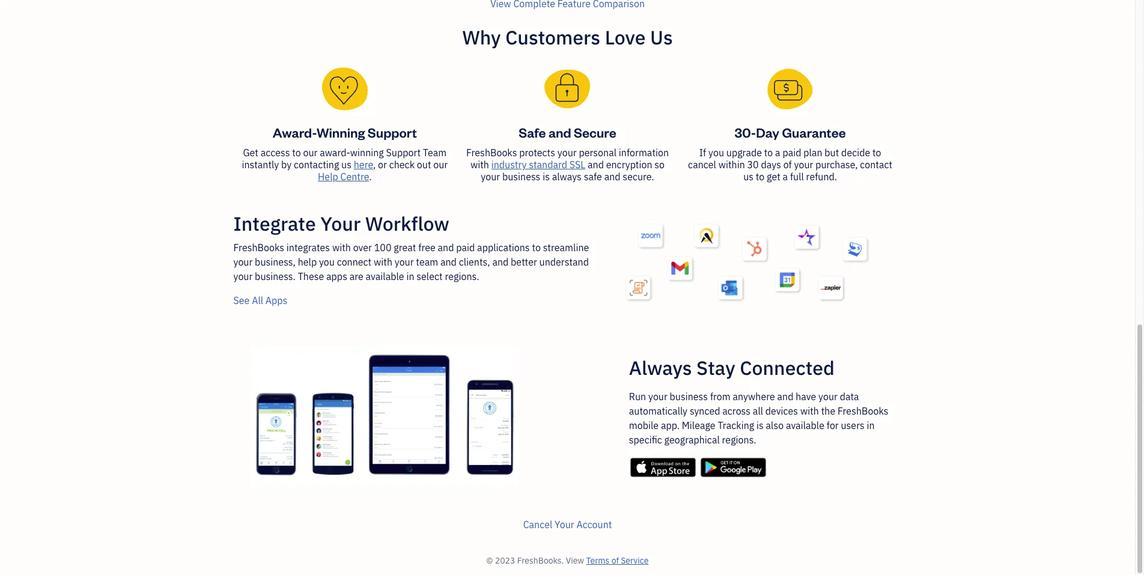 Task type: locate. For each thing, give the bounding box(es) containing it.
0 horizontal spatial available
[[366, 271, 404, 283]]

our right out
[[434, 159, 448, 171]]

0 vertical spatial your
[[321, 211, 361, 236]]

cancel
[[523, 519, 553, 531]]

encryption
[[606, 159, 653, 171]]

0 horizontal spatial is
[[543, 171, 550, 183]]

info image
[[438, 274, 449, 288]]

freshbooks up business, on the left top
[[234, 242, 284, 254]]

connect
[[337, 256, 372, 268]]

0 horizontal spatial regions.
[[445, 271, 479, 283]]

your right cancel
[[555, 519, 575, 531]]

0 horizontal spatial your
[[321, 211, 361, 236]]

is
[[543, 171, 550, 183], [757, 420, 764, 432]]

and right free on the top left
[[438, 242, 454, 254]]

and up freshbooks protects your personal information with
[[549, 124, 572, 141]]

secure.
[[623, 171, 655, 183]]

your down safe and secure
[[558, 147, 577, 159]]

1 vertical spatial available
[[786, 420, 825, 432]]

you
[[709, 147, 724, 159], [319, 256, 335, 268]]

award-
[[273, 124, 317, 141]]

0 vertical spatial a
[[776, 147, 781, 159]]

in left 'select'
[[407, 271, 415, 283]]

0 vertical spatial regions.
[[445, 271, 479, 283]]

1 vertical spatial freshbooks
[[234, 242, 284, 254]]

time left format
[[317, 465, 336, 476]]

support up the winning
[[368, 124, 417, 141]]

regions. down the tracking
[[722, 434, 757, 446]]

1 horizontal spatial available
[[786, 420, 825, 432]]

0 vertical spatial business
[[503, 171, 541, 183]]

preferences
[[317, 383, 390, 400]]

instantly
[[242, 159, 279, 171]]

Last Name text field
[[535, 192, 742, 218]]

account up bk
[[317, 45, 402, 73]]

0 vertical spatial is
[[543, 171, 550, 183]]

0 horizontal spatial business
[[503, 171, 541, 183]]

award-
[[320, 147, 350, 159]]

freshbooks inside freshbooks protects your personal information with
[[466, 147, 517, 159]]

freshbooks up users on the right bottom
[[838, 405, 889, 417]]

safe
[[584, 171, 602, 183]]

free
[[419, 242, 436, 254]]

address
[[341, 227, 372, 238]]

0 horizontal spatial you
[[319, 256, 335, 268]]

from
[[711, 391, 731, 403]]

account up customers
[[511, 10, 543, 20]]

freshbooks inside run your business from anywhere and have your data automatically synced across all devices with the freshbooks mobile app. mileage tracking is also available for users in specific geographical regions.
[[838, 405, 889, 417]]

password
[[352, 349, 394, 361]]

0 horizontal spatial freshbooks
[[234, 242, 284, 254]]

always
[[552, 171, 582, 183]]

you up apps
[[319, 256, 335, 268]]

business up "synced" on the bottom of page
[[670, 391, 708, 403]]

your left but
[[795, 159, 814, 171]]

name right first
[[336, 175, 359, 186]]

out
[[417, 159, 431, 171]]

account profile
[[317, 45, 471, 73]]

paid
[[783, 147, 802, 159], [456, 242, 475, 254]]

our left "award-"
[[303, 147, 318, 159]]

first name
[[317, 175, 359, 186]]

freshbooks left protects
[[466, 147, 517, 159]]

1 vertical spatial business
[[670, 391, 708, 403]]

1 horizontal spatial our
[[434, 159, 448, 171]]

time left zone on the bottom left of page
[[317, 415, 336, 426]]

main element
[[0, 0, 132, 575]]

your down great
[[395, 256, 414, 268]]

available inside "integrate your workflow freshbooks integrates with over 100 great free and paid applications to streamline your business, help you connect with your team and clients, and better understand your business. these apps are available in select regions."
[[366, 271, 404, 283]]

zone
[[338, 415, 357, 426]]

in right users on the right bottom
[[867, 420, 875, 432]]

in
[[407, 271, 415, 283], [867, 420, 875, 432]]

1 horizontal spatial business
[[670, 391, 708, 403]]

0 vertical spatial you
[[709, 147, 724, 159]]

0 vertical spatial freshbooks
[[466, 147, 517, 159]]

2 horizontal spatial account
[[577, 519, 612, 531]]

name
[[336, 175, 359, 186], [552, 175, 575, 186]]

0 horizontal spatial in
[[407, 271, 415, 283]]

support right the ,
[[386, 147, 421, 159]]

2 horizontal spatial freshbooks
[[838, 405, 889, 417]]

integrate
[[234, 211, 316, 236]]

with inside run your business from anywhere and have your data automatically synced across all devices with the freshbooks mobile app. mileage tracking is also available for users in specific geographical regions.
[[801, 405, 819, 417]]

1 vertical spatial your
[[555, 519, 575, 531]]

your up the
[[819, 391, 838, 403]]

your
[[321, 211, 361, 236], [555, 519, 575, 531]]

us inside 30-day guarantee if you upgrade to a paid plan but decide to cancel within 30 days of your purchase, contact us to get a full refund.
[[744, 171, 754, 183]]

name for last name
[[552, 175, 575, 186]]

award-winning support
[[273, 124, 417, 141]]

1 horizontal spatial is
[[757, 420, 764, 432]]

cancel
[[688, 159, 717, 171]]

0 vertical spatial time
[[317, 415, 336, 426]]

1 horizontal spatial in
[[867, 420, 875, 432]]

to up better
[[532, 242, 541, 254]]

change
[[317, 349, 350, 361]]

regions. inside run your business from anywhere and have your data automatically synced across all devices with the freshbooks mobile app. mileage tracking is also available for users in specific geographical regions.
[[722, 434, 757, 446]]

account up terms
[[577, 519, 612, 531]]

you right "if"
[[709, 147, 724, 159]]

1 vertical spatial in
[[867, 420, 875, 432]]

Email Address email field
[[317, 242, 742, 269]]

these
[[298, 271, 324, 283]]

freshbooks protects your personal information with
[[466, 147, 669, 171]]

is inside run your business from anywhere and have your data automatically synced across all devices with the freshbooks mobile app. mileage tracking is also available for users in specific geographical regions.
[[757, 420, 764, 432]]

information
[[619, 147, 669, 159]]

by
[[281, 159, 292, 171]]

winning
[[317, 124, 365, 141]]

0 vertical spatial of
[[784, 159, 792, 171]]

0 vertical spatial paid
[[783, 147, 802, 159]]

tracking
[[718, 420, 755, 432]]

1 horizontal spatial your
[[555, 519, 575, 531]]

your for workflow
[[321, 211, 361, 236]]

of right days
[[784, 159, 792, 171]]

your up over
[[321, 211, 361, 236]]

and
[[549, 124, 572, 141], [588, 159, 604, 171], [605, 171, 621, 183], [438, 242, 454, 254], [441, 256, 457, 268], [493, 256, 509, 268], [778, 391, 794, 403]]

google play image
[[700, 457, 768, 479]]

here
[[354, 159, 373, 171]]

regions. inside "integrate your workflow freshbooks integrates with over 100 great free and paid applications to streamline your business, help you connect with your team and clients, and better understand your business. these apps are available in select regions."
[[445, 271, 479, 283]]

view
[[566, 556, 584, 567]]

0 vertical spatial available
[[366, 271, 404, 283]]

and up "devices"
[[778, 391, 794, 403]]

within
[[719, 159, 745, 171]]

1 time from the top
[[317, 415, 336, 426]]

available right 'are'
[[366, 271, 404, 283]]

your inside freshbooks protects your personal information with
[[558, 147, 577, 159]]

1 horizontal spatial us
[[744, 171, 754, 183]]

1 vertical spatial regions.
[[722, 434, 757, 446]]

1 horizontal spatial name
[[552, 175, 575, 186]]

team
[[423, 147, 447, 159]]

here , or check out our help centre .
[[318, 159, 448, 183]]

1 name from the left
[[336, 175, 359, 186]]

terms
[[586, 556, 610, 567]]

in inside "integrate your workflow freshbooks integrates with over 100 great free and paid applications to streamline your business, help you connect with your team and clients, and better understand your business. these apps are available in select regions."
[[407, 271, 415, 283]]

upgrade account
[[476, 10, 543, 20]]

love
[[605, 25, 646, 50]]

cancel your account
[[523, 519, 612, 531]]

photo
[[351, 150, 376, 162]]

1 horizontal spatial a
[[783, 171, 788, 183]]

regions. down clients,
[[445, 271, 479, 283]]

0 vertical spatial account
[[511, 10, 543, 20]]

0 horizontal spatial name
[[336, 175, 359, 186]]

2 name from the left
[[552, 175, 575, 186]]

2 vertical spatial account
[[577, 519, 612, 531]]

contact
[[861, 159, 893, 171]]

0 horizontal spatial paid
[[456, 242, 475, 254]]

mileage
[[682, 420, 716, 432]]

if
[[700, 147, 707, 159]]

with down email address
[[332, 242, 351, 254]]

1 horizontal spatial regions.
[[722, 434, 757, 446]]

your inside button
[[555, 519, 575, 531]]

and encryption so your business is always safe and secure.
[[481, 159, 665, 183]]

to
[[292, 147, 301, 159], [765, 147, 773, 159], [873, 147, 882, 159], [756, 171, 765, 183], [532, 242, 541, 254]]

0 horizontal spatial our
[[303, 147, 318, 159]]

1 horizontal spatial paid
[[783, 147, 802, 159]]

2 vertical spatial freshbooks
[[838, 405, 889, 417]]

your inside "integrate your workflow freshbooks integrates with over 100 great free and paid applications to streamline your business, help you connect with your team and clients, and better understand your business. these apps are available in select regions."
[[321, 211, 361, 236]]

anywhere
[[733, 391, 775, 403]]

why customers love us
[[462, 25, 673, 50]]

100
[[374, 242, 392, 254]]

see all apps
[[234, 295, 288, 307]]

1 vertical spatial is
[[757, 420, 764, 432]]

to inside the get access to our award-winning support team instantly by contacting us
[[292, 147, 301, 159]]

0 horizontal spatial us
[[342, 159, 352, 171]]

©
[[487, 556, 493, 567]]

1 horizontal spatial account
[[511, 10, 543, 20]]

business inside run your business from anywhere and have your data automatically synced across all devices with the freshbooks mobile app. mileage tracking is also available for users in specific geographical regions.
[[670, 391, 708, 403]]

always
[[629, 355, 692, 381]]

available down the
[[786, 420, 825, 432]]

stay
[[697, 355, 736, 381]]

a down day
[[776, 147, 781, 159]]

apple app store image
[[629, 457, 698, 479]]

2 time from the top
[[317, 465, 336, 476]]

1 vertical spatial of
[[612, 556, 619, 567]]

business inside and encryption so your business is always safe and secure.
[[503, 171, 541, 183]]

with
[[471, 159, 489, 171], [332, 242, 351, 254], [374, 256, 393, 268], [801, 405, 819, 417]]

a right get
[[783, 171, 788, 183]]

our inside here , or check out our help centre .
[[434, 159, 448, 171]]

centre
[[341, 171, 369, 183]]

with down 'have'
[[801, 405, 819, 417]]

to right by
[[292, 147, 301, 159]]

1 vertical spatial time
[[317, 465, 336, 476]]

to left get
[[756, 171, 765, 183]]

1 horizontal spatial freshbooks
[[466, 147, 517, 159]]

1 vertical spatial paid
[[456, 242, 475, 254]]

,
[[373, 159, 376, 171]]

first
[[317, 175, 334, 186]]

ssl
[[570, 159, 586, 171]]

with left industry in the left top of the page
[[471, 159, 489, 171]]

business down protects
[[503, 171, 541, 183]]

support inside the get access to our award-winning support team instantly by contacting us
[[386, 147, 421, 159]]

paid up clients,
[[456, 242, 475, 254]]

0 vertical spatial in
[[407, 271, 415, 283]]

of right terms
[[612, 556, 619, 567]]

paid inside "integrate your workflow freshbooks integrates with over 100 great free and paid applications to streamline your business, help you connect with your team and clients, and better understand your business. these apps are available in select regions."
[[456, 242, 475, 254]]

your left last
[[481, 171, 500, 183]]

time for time format
[[317, 465, 336, 476]]

geographical
[[665, 434, 720, 446]]

format
[[338, 465, 365, 476]]

and down 'applications'
[[493, 256, 509, 268]]

devices
[[766, 405, 798, 417]]

our inside the get access to our award-winning support team instantly by contacting us
[[303, 147, 318, 159]]

1 vertical spatial support
[[386, 147, 421, 159]]

refund.
[[807, 171, 838, 183]]

upgrade
[[476, 10, 509, 20]]

1 horizontal spatial you
[[709, 147, 724, 159]]

with inside freshbooks protects your personal information with
[[471, 159, 489, 171]]

1 horizontal spatial of
[[784, 159, 792, 171]]

users
[[841, 420, 865, 432]]

streamline
[[543, 242, 589, 254]]

integrate your workflow freshbooks integrates with over 100 great free and paid applications to streamline your business, help you connect with your team and clients, and better understand your business. these apps are available in select regions.
[[234, 211, 589, 283]]

winning
[[350, 147, 384, 159]]

paid left the plan
[[783, 147, 802, 159]]

name right last
[[552, 175, 575, 186]]

1 vertical spatial you
[[319, 256, 335, 268]]

1 vertical spatial account
[[317, 45, 402, 73]]

your
[[558, 147, 577, 159], [795, 159, 814, 171], [481, 171, 500, 183], [234, 256, 253, 268], [395, 256, 414, 268], [234, 271, 253, 283], [649, 391, 668, 403], [819, 391, 838, 403]]

last name
[[535, 175, 575, 186]]

.
[[369, 171, 372, 183]]



Task type: describe. For each thing, give the bounding box(es) containing it.
personal
[[579, 147, 617, 159]]

connected
[[740, 355, 835, 381]]

upgrade account link
[[473, 10, 543, 20]]

mobile
[[629, 420, 659, 432]]

in inside run your business from anywhere and have your data automatically synced across all devices with the freshbooks mobile app. mileage tracking is also available for users in specific geographical regions.
[[867, 420, 875, 432]]

automatically
[[629, 405, 688, 417]]

0 vertical spatial support
[[368, 124, 417, 141]]

here link
[[354, 159, 373, 171]]

safe and secure
[[519, 124, 617, 141]]

industry
[[492, 159, 527, 171]]

day
[[756, 124, 780, 141]]

business.
[[255, 271, 296, 283]]

to right 30 at the top of the page
[[765, 147, 773, 159]]

your left business, on the left top
[[234, 256, 253, 268]]

change password
[[317, 349, 394, 361]]

with down '100' in the top left of the page
[[374, 256, 393, 268]]

so
[[655, 159, 665, 171]]

your inside 30-day guarantee if you upgrade to a paid plan but decide to cancel within 30 days of your purchase, contact us to get a full refund.
[[795, 159, 814, 171]]

to inside "integrate your workflow freshbooks integrates with over 100 great free and paid applications to streamline your business, help you connect with your team and clients, and better understand your business. these apps are available in select regions."
[[532, 242, 541, 254]]

upgrade
[[727, 147, 762, 159]]

your up automatically
[[649, 391, 668, 403]]

us
[[651, 25, 673, 50]]

guarantee
[[782, 124, 846, 141]]

see
[[234, 295, 250, 307]]

your up see
[[234, 271, 253, 283]]

profile
[[407, 45, 471, 73]]

app.
[[661, 420, 680, 432]]

of inside 30-day guarantee if you upgrade to a paid plan but decide to cancel within 30 days of your purchase, contact us to get a full refund.
[[784, 159, 792, 171]]

cancel your account button
[[523, 518, 612, 532]]

run your business from anywhere and have your data automatically synced across all devices with the freshbooks mobile app. mileage tracking is also available for users in specific geographical regions.
[[629, 391, 889, 446]]

you inside 30-day guarantee if you upgrade to a paid plan but decide to cancel within 30 days of your purchase, contact us to get a full refund.
[[709, 147, 724, 159]]

have
[[796, 391, 817, 403]]

why
[[462, 25, 501, 50]]

freshbooks inside "integrate your workflow freshbooks integrates with over 100 great free and paid applications to streamline your business, help you connect with your team and clients, and better understand your business. these apps are available in select regions."
[[234, 242, 284, 254]]

name for first name
[[336, 175, 359, 186]]

contacting
[[294, 159, 339, 171]]

available inside run your business from anywhere and have your data automatically synced across all devices with the freshbooks mobile app. mileage tracking is also available for users in specific geographical regions.
[[786, 420, 825, 432]]

help
[[298, 256, 317, 268]]

© 2023 freshbooks. view terms of service
[[487, 556, 649, 567]]

and right the ssl
[[588, 159, 604, 171]]

First Name text field
[[317, 192, 525, 218]]

to right decide at right
[[873, 147, 882, 159]]

upload
[[317, 150, 348, 162]]

safe
[[519, 124, 546, 141]]

time format
[[317, 465, 365, 476]]

2023
[[495, 556, 515, 567]]

the
[[822, 405, 836, 417]]

change password button
[[317, 348, 394, 363]]

help centre link
[[318, 171, 369, 183]]

for
[[827, 420, 839, 432]]

understand
[[540, 256, 589, 268]]

0 horizontal spatial of
[[612, 556, 619, 567]]

see all apps link
[[234, 295, 288, 307]]

great
[[394, 242, 416, 254]]

freshbooks.
[[517, 556, 564, 567]]

team
[[416, 256, 438, 268]]

standard
[[529, 159, 568, 171]]

also
[[766, 420, 784, 432]]

your for account
[[555, 519, 575, 531]]

secure
[[574, 124, 617, 141]]

0 horizontal spatial account
[[317, 45, 402, 73]]

clients,
[[459, 256, 490, 268]]

0 horizontal spatial a
[[776, 147, 781, 159]]

us inside the get access to our award-winning support team instantly by contacting us
[[342, 159, 352, 171]]

help
[[318, 171, 338, 183]]

30
[[748, 159, 759, 171]]

industry standard ssl
[[492, 159, 586, 171]]

apps
[[326, 271, 347, 283]]

time for time zone
[[317, 415, 336, 426]]

30-
[[735, 124, 756, 141]]

plan
[[804, 147, 823, 159]]

your inside and encryption so your business is always safe and secure.
[[481, 171, 500, 183]]

account inside button
[[577, 519, 612, 531]]

across
[[723, 405, 751, 417]]

get
[[767, 171, 781, 183]]

data
[[840, 391, 860, 403]]

decide
[[842, 147, 871, 159]]

is inside and encryption so your business is always safe and secure.
[[543, 171, 550, 183]]

get access to our award-winning support team instantly by contacting us
[[242, 147, 447, 171]]

purchase,
[[816, 159, 858, 171]]

preferences element
[[313, 415, 747, 575]]

upload photo
[[317, 150, 376, 162]]

1 vertical spatial a
[[783, 171, 788, 183]]

30-day guarantee if you upgrade to a paid plan but decide to cancel within 30 days of your purchase, contact us to get a full refund.
[[688, 124, 893, 183]]

account profile element
[[313, 84, 747, 372]]

email address
[[317, 227, 372, 238]]

and up info icon
[[441, 256, 457, 268]]

paid inside 30-day guarantee if you upgrade to a paid plan but decide to cancel within 30 days of your purchase, contact us to get a full refund.
[[783, 147, 802, 159]]

you inside "integrate your workflow freshbooks integrates with over 100 great free and paid applications to streamline your business, help you connect with your team and clients, and better understand your business. these apps are available in select regions."
[[319, 256, 335, 268]]

always stay connected
[[629, 355, 835, 381]]

run
[[629, 391, 646, 403]]

synced
[[690, 405, 721, 417]]

workflow
[[365, 211, 450, 236]]

specific
[[629, 434, 662, 446]]

and right 'safe'
[[605, 171, 621, 183]]

all
[[252, 295, 263, 307]]

access
[[261, 147, 290, 159]]

last
[[535, 175, 550, 186]]

and inside run your business from anywhere and have your data automatically synced across all devices with the freshbooks mobile app. mileage tracking is also available for users in specific geographical regions.
[[778, 391, 794, 403]]

are
[[350, 271, 364, 283]]



Task type: vqa. For each thing, say whether or not it's contained in the screenshot.
The Cancel button
no



